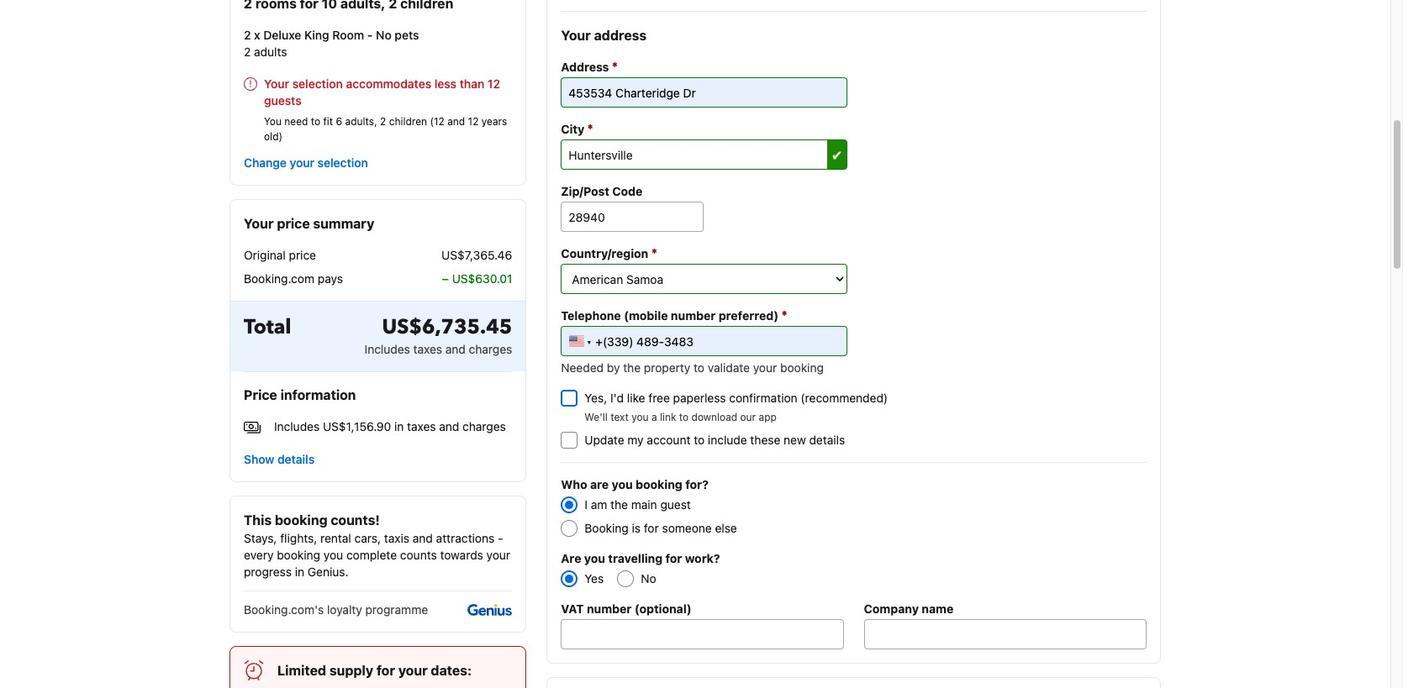 Task type: describe. For each thing, give the bounding box(es) containing it.
6
[[336, 115, 342, 128]]

new
[[784, 433, 806, 447]]

are you travelling for work?
[[561, 552, 720, 566]]

genius.
[[308, 565, 348, 579]]

zip/post code
[[561, 184, 643, 198]]

vat number (optional)
[[561, 602, 692, 616]]

free
[[648, 391, 670, 405]]

towards
[[440, 548, 483, 562]]

1 horizontal spatial in
[[394, 420, 404, 434]]

vat
[[561, 602, 584, 616]]

your for your selection accommodates less than 12 guests
[[264, 77, 289, 91]]

booking.com pays
[[244, 272, 343, 286]]

years
[[482, 115, 507, 128]]

stays,
[[244, 531, 277, 545]]

who are you booking for?
[[561, 478, 709, 492]]

0 vertical spatial 2
[[244, 28, 251, 42]]

to inside "you need to fit  6 adults, 2 children (12 and 12 years old)"
[[311, 115, 320, 128]]

every
[[244, 548, 274, 562]]

+1 text field
[[561, 326, 847, 356]]

your address
[[561, 28, 647, 43]]

0 vertical spatial details
[[809, 433, 845, 447]]

complete
[[346, 548, 397, 562]]

you inside this booking counts! stays, flights, rental cars, taxis and attractions - every booking you complete counts towards your progress in genius.
[[324, 548, 343, 562]]

- inside this booking counts! stays, flights, rental cars, taxis and attractions - every booking you complete counts towards your progress in genius.
[[498, 531, 503, 545]]

summary
[[313, 216, 374, 231]]

booking.com's
[[244, 602, 324, 617]]

yes,
[[585, 391, 607, 405]]

your price summary
[[244, 216, 374, 231]]

booking up flights,
[[275, 513, 327, 528]]

you need to fit  6 adults, 2 children (12 and 12 years old)
[[264, 115, 507, 143]]

2 inside "you need to fit  6 adults, 2 children (12 and 12 years old)"
[[380, 115, 386, 128]]

booking
[[585, 521, 629, 536]]

booking is for someone else
[[585, 521, 737, 536]]

includes us$1,156.90 in taxes and charges
[[274, 420, 506, 434]]

yes
[[585, 572, 604, 586]]

needed by the property to validate your booking
[[561, 361, 824, 375]]

price
[[244, 388, 277, 403]]

details inside button
[[277, 452, 315, 466]]

account
[[647, 433, 691, 447]]

supply
[[329, 663, 373, 678]]

we'll
[[585, 411, 608, 424]]

taxis
[[384, 531, 409, 545]]

address *
[[561, 59, 618, 74]]

(12
[[430, 115, 445, 128]]

the for property
[[623, 361, 641, 375]]

includes for includes taxes and charges
[[365, 342, 410, 356]]

flights,
[[280, 531, 317, 545]]

our
[[740, 411, 756, 424]]

0 vertical spatial charges
[[469, 342, 512, 356]]

original
[[244, 248, 286, 262]]

* for city *
[[587, 121, 593, 136]]

telephone
[[561, 309, 621, 323]]

guests
[[264, 93, 302, 108]]

country/region
[[561, 246, 648, 261]]

are
[[590, 478, 609, 492]]

than
[[460, 77, 484, 91]]

(recommended)
[[801, 391, 888, 405]]

app
[[759, 411, 777, 424]]

work?
[[685, 552, 720, 566]]

less
[[434, 77, 457, 91]]

address
[[594, 28, 647, 43]]

are
[[561, 552, 581, 566]]

zip/post
[[561, 184, 610, 198]]

booking.com's loyalty programme
[[244, 602, 428, 617]]

accommodates
[[346, 77, 431, 91]]

these
[[750, 433, 780, 447]]

company name
[[864, 602, 954, 616]]

fit
[[323, 115, 333, 128]]

your selection accommodates less than 12 guests
[[264, 77, 500, 108]]

(optional)
[[635, 602, 692, 616]]

i'd
[[610, 391, 624, 405]]

for for else
[[644, 521, 659, 536]]

need
[[284, 115, 308, 128]]

update my account to include these new details
[[585, 433, 845, 447]]

limited
[[277, 663, 326, 678]]

someone
[[662, 521, 712, 536]]

price information
[[244, 388, 356, 403]]

1 vertical spatial charges
[[462, 420, 506, 434]]

like
[[627, 391, 645, 405]]

number inside telephone (mobile number preferred) *
[[671, 309, 716, 323]]

rental
[[320, 531, 351, 545]]

by
[[607, 361, 620, 375]]

to down +1 text box
[[694, 361, 705, 375]]

for inside are you travelling for work? "element"
[[665, 552, 682, 566]]

change
[[244, 156, 287, 170]]

company
[[864, 602, 919, 616]]

the for main
[[610, 498, 628, 512]]

room
[[332, 28, 364, 42]]

i am the main guest
[[585, 498, 691, 512]]

Zip/Post Code text field
[[561, 202, 704, 232]]

booking up main
[[636, 478, 682, 492]]

show details
[[244, 452, 315, 466]]

show
[[244, 452, 274, 466]]



Task type: vqa. For each thing, say whether or not it's contained in the screenshot.
bottommost 12
yes



Task type: locate. For each thing, give the bounding box(es) containing it.
1 horizontal spatial no
[[641, 572, 656, 586]]

property
[[644, 361, 690, 375]]

no down are you travelling for work?
[[641, 572, 656, 586]]

12 right than
[[488, 77, 500, 91]]

* down 'zip/post code' text field
[[651, 245, 657, 261]]

and down us$6,735.45
[[445, 342, 466, 356]]

2 vertical spatial for
[[376, 663, 395, 678]]

1 horizontal spatial for
[[644, 521, 659, 536]]

1 vertical spatial for
[[665, 552, 682, 566]]

who are you booking for? element
[[561, 477, 1147, 537]]

else
[[715, 521, 737, 536]]

0 vertical spatial for
[[644, 521, 659, 536]]

your inside limited supply  for your dates: status
[[398, 663, 428, 678]]

0 horizontal spatial details
[[277, 452, 315, 466]]

your for your address
[[561, 28, 591, 43]]

and
[[447, 115, 465, 128], [445, 342, 466, 356], [439, 420, 459, 434], [413, 531, 433, 545]]

− us$630.01
[[442, 272, 512, 286]]

number down yes
[[587, 602, 632, 616]]

2 left adults
[[244, 45, 251, 59]]

show details button
[[237, 444, 321, 475]]

is
[[632, 521, 641, 536]]

1 vertical spatial 2
[[244, 45, 251, 59]]

who
[[561, 478, 587, 492]]

booking.com
[[244, 272, 314, 286]]

to inside yes, i'd like free paperless confirmation (recommended) we'll text you a link to download our app
[[679, 411, 689, 424]]

my
[[627, 433, 644, 447]]

1 vertical spatial taxes
[[407, 420, 436, 434]]

you down rental
[[324, 548, 343, 562]]

includes taxes and charges
[[365, 342, 512, 356]]

0 horizontal spatial -
[[367, 28, 373, 42]]

1 horizontal spatial 12
[[488, 77, 500, 91]]

to left fit
[[311, 115, 320, 128]]

booking down flights,
[[277, 548, 320, 562]]

pays
[[318, 272, 343, 286]]

VAT number (optional) text field
[[561, 620, 844, 650]]

and inside "you need to fit  6 adults, 2 children (12 and 12 years old)"
[[447, 115, 465, 128]]

your inside change your selection link
[[290, 156, 314, 170]]

your inside your selection accommodates less than 12 guests
[[264, 77, 289, 91]]

2 vertical spatial 2
[[380, 115, 386, 128]]

1 horizontal spatial number
[[671, 309, 716, 323]]

1 vertical spatial in
[[295, 565, 304, 579]]

programme
[[365, 602, 428, 617]]

1 vertical spatial selection
[[317, 156, 368, 170]]

- inside 2 x deluxe king room - no pets 2 adults
[[367, 28, 373, 42]]

to down the download
[[694, 433, 705, 447]]

* right preferred) at the top of the page
[[782, 308, 787, 323]]

no inside are you travelling for work? "element"
[[641, 572, 656, 586]]

for?
[[685, 478, 709, 492]]

price up original price
[[277, 216, 310, 231]]

for inside who are you booking for? element
[[644, 521, 659, 536]]

2 right adults,
[[380, 115, 386, 128]]

yes, i'd like free paperless confirmation (recommended) we'll text you a link to download our app
[[585, 391, 888, 424]]

you up yes
[[584, 552, 605, 566]]

king
[[304, 28, 329, 42]]

* right city
[[587, 121, 593, 136]]

validate
[[708, 361, 750, 375]]

us$7,365.46
[[442, 248, 512, 262]]

details
[[809, 433, 845, 447], [277, 452, 315, 466]]

taxes down us$6,735.45
[[413, 342, 442, 356]]

am
[[591, 498, 607, 512]]

None text field
[[561, 77, 847, 108]]

0 vertical spatial number
[[671, 309, 716, 323]]

x
[[254, 28, 260, 42]]

travelling
[[608, 552, 663, 566]]

your for your price summary
[[244, 216, 274, 231]]

0 horizontal spatial 12
[[468, 115, 479, 128]]

0 vertical spatial no
[[376, 28, 392, 42]]

country/region *
[[561, 245, 657, 261]]

1 horizontal spatial includes
[[365, 342, 410, 356]]

us$1,156.90
[[323, 420, 391, 434]]

your right towards in the left bottom of the page
[[486, 548, 510, 562]]

0 vertical spatial in
[[394, 420, 404, 434]]

address
[[561, 60, 609, 74]]

1 vertical spatial details
[[277, 452, 315, 466]]

taxes right us$1,156.90
[[407, 420, 436, 434]]

you left a
[[631, 411, 649, 424]]

adults,
[[345, 115, 377, 128]]

your left dates:
[[398, 663, 428, 678]]

price for your
[[277, 216, 310, 231]]

price for original
[[289, 248, 316, 262]]

loyalty
[[327, 602, 362, 617]]

includes down price information
[[274, 420, 320, 434]]

in left genius.
[[295, 565, 304, 579]]

pets
[[395, 28, 419, 42]]

a
[[651, 411, 657, 424]]

old)
[[264, 130, 283, 143]]

your selection accommodates less than 12 guests status
[[244, 74, 512, 109]]

(mobile
[[624, 309, 668, 323]]

12 inside "you need to fit  6 adults, 2 children (12 and 12 years old)"
[[468, 115, 479, 128]]

for inside limited supply  for your dates: status
[[376, 663, 395, 678]]

your
[[561, 28, 591, 43], [264, 77, 289, 91], [244, 216, 274, 231]]

in inside this booking counts! stays, flights, rental cars, taxis and attractions - every booking you complete counts towards your progress in genius.
[[295, 565, 304, 579]]

12 left years
[[468, 115, 479, 128]]

0 vertical spatial price
[[277, 216, 310, 231]]

booking up confirmation
[[780, 361, 824, 375]]

city
[[561, 122, 585, 136]]

to right "link"
[[679, 411, 689, 424]]

i
[[585, 498, 588, 512]]

no left 'pets'
[[376, 28, 392, 42]]

your up address
[[561, 28, 591, 43]]

0 horizontal spatial for
[[376, 663, 395, 678]]

for right the supply
[[376, 663, 395, 678]]

and right (12
[[447, 115, 465, 128]]

information
[[280, 388, 356, 403]]

details right new
[[809, 433, 845, 447]]

you right are
[[612, 478, 633, 492]]

the
[[623, 361, 641, 375], [610, 498, 628, 512]]

number up +1 text box
[[671, 309, 716, 323]]

for for dates:
[[376, 663, 395, 678]]

adults
[[254, 45, 287, 59]]

telephone (mobile number preferred) *
[[561, 308, 787, 323]]

0 vertical spatial your
[[561, 28, 591, 43]]

* right address
[[612, 59, 618, 74]]

1 vertical spatial -
[[498, 531, 503, 545]]

- right attractions
[[498, 531, 503, 545]]

you inside "element"
[[584, 552, 605, 566]]

1 vertical spatial 12
[[468, 115, 479, 128]]

progress
[[244, 565, 292, 579]]

2 vertical spatial your
[[244, 216, 274, 231]]

-
[[367, 28, 373, 42], [498, 531, 503, 545]]

selection inside your selection accommodates less than 12 guests
[[292, 77, 343, 91]]

your up guests
[[264, 77, 289, 91]]

2 horizontal spatial for
[[665, 552, 682, 566]]

number
[[671, 309, 716, 323], [587, 602, 632, 616]]

your up confirmation
[[753, 361, 777, 375]]

price up booking.com pays
[[289, 248, 316, 262]]

1 horizontal spatial -
[[498, 531, 503, 545]]

the inside who are you booking for? element
[[610, 498, 628, 512]]

selection up guests
[[292, 77, 343, 91]]

and inside this booking counts! stays, flights, rental cars, taxis and attractions - every booking you complete counts towards your progress in genius.
[[413, 531, 433, 545]]

None text field
[[561, 140, 847, 170]]

0 vertical spatial selection
[[292, 77, 343, 91]]

0 vertical spatial includes
[[365, 342, 410, 356]]

link
[[660, 411, 676, 424]]

1 vertical spatial price
[[289, 248, 316, 262]]

deluxe
[[263, 28, 301, 42]]

1 vertical spatial number
[[587, 602, 632, 616]]

counts!
[[331, 513, 380, 528]]

includes down us$6,735.45
[[365, 342, 410, 356]]

to
[[311, 115, 320, 128], [694, 361, 705, 375], [679, 411, 689, 424], [694, 433, 705, 447]]

change your selection
[[244, 156, 368, 170]]

details right show
[[277, 452, 315, 466]]

this booking counts! stays, flights, rental cars, taxis and attractions - every booking you complete counts towards your progress in genius.
[[244, 513, 510, 579]]

1 horizontal spatial details
[[809, 433, 845, 447]]

selection down 6
[[317, 156, 368, 170]]

are you travelling for work? element
[[548, 551, 1147, 588]]

1 vertical spatial includes
[[274, 420, 320, 434]]

2 left the x
[[244, 28, 251, 42]]

* for address *
[[612, 59, 618, 74]]

2
[[244, 28, 251, 42], [244, 45, 251, 59], [380, 115, 386, 128]]

update
[[585, 433, 624, 447]]

your up original on the top left of the page
[[244, 216, 274, 231]]

children
[[389, 115, 427, 128]]

blue genius logo image
[[468, 604, 512, 616], [468, 604, 512, 616]]

taxes
[[413, 342, 442, 356], [407, 420, 436, 434]]

your right change
[[290, 156, 314, 170]]

1 vertical spatial your
[[264, 77, 289, 91]]

needed
[[561, 361, 604, 375]]

0 vertical spatial taxes
[[413, 342, 442, 356]]

no inside 2 x deluxe king room - no pets 2 adults
[[376, 28, 392, 42]]

includes
[[365, 342, 410, 356], [274, 420, 320, 434]]

1 vertical spatial no
[[641, 572, 656, 586]]

guest
[[660, 498, 691, 512]]

0 horizontal spatial includes
[[274, 420, 320, 434]]

limited supply  for your dates: status
[[230, 646, 527, 689]]

and up counts
[[413, 531, 433, 545]]

for
[[644, 521, 659, 536], [665, 552, 682, 566], [376, 663, 395, 678]]

12 inside your selection accommodates less than 12 guests
[[488, 77, 500, 91]]

* for country/region *
[[651, 245, 657, 261]]

for right the is
[[644, 521, 659, 536]]

the right am at bottom left
[[610, 498, 628, 512]]

0 horizontal spatial no
[[376, 28, 392, 42]]

you
[[264, 115, 282, 128]]

confirmation
[[729, 391, 798, 405]]

0 vertical spatial 12
[[488, 77, 500, 91]]

include
[[708, 433, 747, 447]]

attractions
[[436, 531, 495, 545]]

includes for includes us$1,156.90 in taxes and charges
[[274, 420, 320, 434]]

and down includes taxes and charges
[[439, 420, 459, 434]]

original price
[[244, 248, 316, 262]]

1 vertical spatial the
[[610, 498, 628, 512]]

selection
[[292, 77, 343, 91], [317, 156, 368, 170]]

0 horizontal spatial number
[[587, 602, 632, 616]]

your inside this booking counts! stays, flights, rental cars, taxis and attractions - every booking you complete counts towards your progress in genius.
[[486, 548, 510, 562]]

- right room
[[367, 28, 373, 42]]

for left work?
[[665, 552, 682, 566]]

in right us$1,156.90
[[394, 420, 404, 434]]

you inside yes, i'd like free paperless confirmation (recommended) we'll text you a link to download our app
[[631, 411, 649, 424]]

0 vertical spatial -
[[367, 28, 373, 42]]

0 horizontal spatial in
[[295, 565, 304, 579]]

0 vertical spatial the
[[623, 361, 641, 375]]

the right the "by"
[[623, 361, 641, 375]]

Company name text field
[[864, 620, 1147, 650]]

cars,
[[354, 531, 381, 545]]

paperless
[[673, 391, 726, 405]]



